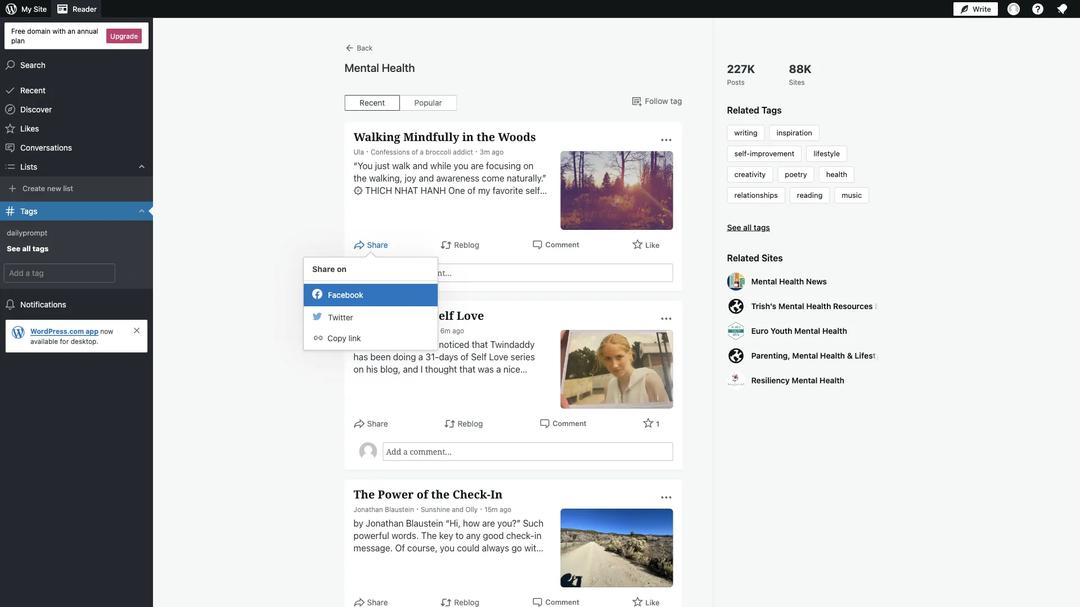 Task type: locate. For each thing, give the bounding box(es) containing it.
keyboard_arrow_down image inside lists link
[[136, 161, 147, 173]]

2 related from the top
[[727, 253, 760, 264]]

0 vertical spatial related
[[727, 105, 760, 116]]

1 add a comment… text field from the top
[[383, 264, 673, 283]]

see down dailyprompt
[[7, 244, 20, 253]]

1 vertical spatial group
[[359, 443, 673, 462]]

the up sunshine
[[431, 487, 450, 503]]

on up facebook
[[337, 265, 347, 274]]

2 toggle menu image from the top
[[660, 491, 673, 505]]

tags up dailyprompt
[[20, 207, 37, 216]]

6m
[[441, 327, 451, 335]]

2 vertical spatial i
[[482, 389, 484, 400]]

1 like button from the top
[[632, 239, 660, 252]]

1 vertical spatial sites
[[762, 253, 783, 264]]

main content containing walking mindfully in the woods
[[345, 42, 892, 608]]

recent up walking
[[360, 98, 385, 108]]

like button for walking mindfully in the woods
[[632, 239, 660, 252]]

227k
[[727, 62, 755, 75]]

and left olly
[[452, 506, 464, 514]]

Add a comment… text field
[[383, 264, 673, 283], [383, 443, 673, 462]]

toggle menu image for the power of the check-in
[[660, 491, 673, 505]]

2 add a comment… text field from the top
[[383, 443, 673, 462]]

self inside …just a little bit. i've noticed that twindaddy has been doing a 31-days of self love series on his blog, and i thought that was a nice thing… and that it's probably something that i need for myself right now. hell, i need it all the time. but i'm late to the party and, let's […]
[[471, 352, 487, 363]]

0 horizontal spatial need
[[354, 389, 374, 400]]

something
[[472, 377, 515, 388]]

0 vertical spatial on
[[337, 265, 347, 274]]

0 horizontal spatial and
[[384, 377, 399, 388]]

0 vertical spatial bob builder image
[[359, 264, 377, 282]]

see
[[727, 223, 742, 232], [7, 244, 20, 253]]

love up was
[[489, 352, 509, 363]]

a
[[420, 148, 424, 156], [381, 340, 385, 350], [419, 352, 423, 363], [496, 364, 501, 375]]

self up was
[[471, 352, 487, 363]]

· right ula "link"
[[366, 147, 369, 156]]

bob builder image for a little bit of self love
[[359, 443, 377, 461]]

1 horizontal spatial need
[[487, 389, 507, 400]]

lifestyle
[[814, 149, 840, 158]]

a inside walking mindfully in the woods ula · confessions of a broccoli addict · 3m ago
[[420, 148, 424, 156]]

recent link
[[0, 81, 153, 100]]

see all tags up related sites
[[727, 223, 770, 232]]

1 vertical spatial like button
[[632, 597, 660, 608]]

1
[[656, 420, 660, 428]]

0 vertical spatial like
[[646, 241, 660, 249]]

of down "mindfully"
[[412, 148, 418, 156]]

for inside now available for desktop.
[[60, 338, 69, 346]]

tags down dailyprompt
[[33, 244, 49, 253]]

menu containing facebook
[[304, 281, 438, 350]]

1 vertical spatial bob builder image
[[359, 443, 377, 461]]

0 vertical spatial and
[[403, 364, 418, 375]]

2 horizontal spatial i
[[536, 377, 538, 388]]

0 vertical spatial sites
[[789, 78, 805, 86]]

bob builder image
[[359, 264, 377, 282], [359, 443, 377, 461]]

a little bit of self love
[[354, 308, 484, 324]]

copy
[[328, 334, 347, 343]]

1 vertical spatial keyboard_arrow_down image
[[136, 206, 147, 217]]

for down wordpress.com app
[[60, 338, 69, 346]]

1 vertical spatial on
[[354, 364, 364, 375]]

1 horizontal spatial see
[[727, 223, 742, 232]]

2 vertical spatial and
[[452, 506, 464, 514]]

1 like from the top
[[646, 241, 660, 249]]

with
[[52, 27, 66, 35]]

wordpress.com
[[30, 328, 84, 335]]

dailyprompt
[[7, 229, 47, 237]]

conversations
[[20, 143, 72, 152]]

the inside the power of the check-in jonathan blaustein · sunshine and olly · 15m ago
[[431, 487, 450, 503]]

a left broccoli
[[420, 148, 424, 156]]

option group
[[345, 95, 457, 111]]

likes
[[20, 124, 39, 133]]

power
[[378, 487, 414, 503]]

health down news
[[807, 302, 832, 311]]

poetry link
[[785, 170, 808, 179]]

share down but
[[367, 420, 388, 429]]

0 vertical spatial toggle menu image
[[660, 133, 673, 147]]

0 vertical spatial like button
[[632, 239, 660, 252]]

sites up mental health news
[[762, 253, 783, 264]]

1 vertical spatial tags
[[33, 244, 49, 253]]

88k sites
[[789, 62, 812, 86]]

1 horizontal spatial see all tags
[[727, 223, 770, 232]]

the power of the check-in link
[[354, 487, 512, 503]]

the right it
[[528, 389, 541, 400]]

health left news
[[780, 277, 804, 286]]

help image
[[1032, 2, 1045, 16]]

1 vertical spatial see all tags
[[7, 244, 49, 253]]

1 horizontal spatial recent
[[360, 98, 385, 108]]

i right something
[[536, 377, 538, 388]]

tags up related sites
[[754, 223, 770, 232]]

mental inside resiliency mental health link
[[792, 376, 818, 386]]

1 horizontal spatial i
[[482, 389, 484, 400]]

1 need from the left
[[354, 389, 374, 400]]

reblog for a little bit of self love
[[458, 420, 483, 429]]

1 vertical spatial recent
[[360, 98, 385, 108]]

comment for woods
[[546, 241, 580, 249]]

mental for trish's
[[779, 302, 805, 311]]

copy link
[[328, 334, 361, 343]]

0 vertical spatial comment
[[546, 241, 580, 249]]

resiliency mental health link
[[727, 372, 879, 390]]

related up mental health news
[[727, 253, 760, 264]]

add a comment… text field for a little bit of self love
[[383, 443, 673, 462]]

ago
[[492, 148, 504, 156], [453, 327, 464, 335], [500, 506, 512, 514]]

of right days
[[461, 352, 469, 363]]

wordpress.com app
[[30, 328, 98, 335]]

1 horizontal spatial for
[[376, 389, 388, 400]]

addict
[[453, 148, 473, 156]]

thought
[[425, 364, 457, 375]]

list
[[63, 184, 73, 193]]

2 share button from the top
[[354, 418, 388, 431]]

a left 31-
[[419, 352, 423, 363]]

an
[[68, 27, 75, 35]]

ago right 3m
[[492, 148, 504, 156]]

mental inside euro youth mental health link
[[795, 327, 821, 336]]

0 vertical spatial add a comment… text field
[[383, 264, 673, 283]]

sites inside 88k sites
[[789, 78, 805, 86]]

of inside …just a little bit. i've noticed that twindaddy has been doing a 31-days of self love series on his blog, and i thought that was a nice thing… and that it's probably something that i need for myself right now. hell, i need it all the time. but i'm late to the party and, let's […]
[[461, 352, 469, 363]]

i up it's
[[421, 364, 423, 375]]

upgrade
[[110, 32, 138, 40]]

0 vertical spatial see all tags link
[[727, 222, 879, 234]]

ago right 6m
[[453, 327, 464, 335]]

0 vertical spatial reblog button
[[441, 239, 480, 252]]

bob builder image up facebook button at left
[[359, 264, 377, 282]]

menu
[[304, 281, 438, 350]]

0 vertical spatial share
[[367, 241, 388, 250]]

ago inside the power of the check-in jonathan blaustein · sunshine and olly · 15m ago
[[500, 506, 512, 514]]

2 vertical spatial comment
[[546, 599, 580, 607]]

let's […]
[[494, 402, 527, 412]]

0 horizontal spatial i
[[421, 364, 423, 375]]

0 vertical spatial recent
[[20, 86, 46, 95]]

mental inside parenting, mental health & lifestyle link
[[793, 352, 819, 361]]

for up but
[[376, 389, 388, 400]]

been
[[371, 352, 391, 363]]

0 vertical spatial share button
[[354, 239, 388, 252]]

0 horizontal spatial for
[[60, 338, 69, 346]]

· left 6m
[[436, 326, 438, 335]]

doing
[[393, 352, 416, 363]]

keyboard_arrow_down image
[[136, 161, 147, 173], [136, 206, 147, 217]]

comment
[[546, 241, 580, 249], [553, 420, 587, 428], [546, 599, 580, 607]]

tags link
[[0, 202, 153, 221]]

1 share button from the top
[[354, 239, 388, 252]]

all down dailyprompt
[[22, 244, 31, 253]]

health down parenting, mental health & lifestyle
[[820, 376, 845, 386]]

all right it
[[517, 389, 526, 400]]

ago for check-
[[500, 506, 512, 514]]

1 keyboard_arrow_down image from the top
[[136, 161, 147, 173]]

2 like button from the top
[[632, 597, 660, 608]]

1 vertical spatial ago
[[453, 327, 464, 335]]

share button for walking mindfully in the woods
[[354, 239, 388, 252]]

1 vertical spatial all
[[22, 244, 31, 253]]

a little bit of self love link
[[354, 308, 484, 324]]

trish's
[[752, 302, 777, 311]]

1 vertical spatial share
[[312, 265, 335, 274]]

like button
[[632, 239, 660, 252], [632, 597, 660, 608]]

like
[[646, 241, 660, 249], [646, 599, 660, 607]]

a right was
[[496, 364, 501, 375]]

on down has
[[354, 364, 364, 375]]

tooltip containing share on
[[303, 252, 439, 351]]

relationships link
[[735, 191, 778, 200]]

self-
[[735, 149, 750, 158]]

mental for resiliency
[[792, 376, 818, 386]]

1 vertical spatial add a comment… text field
[[383, 443, 673, 462]]

ago inside · 6m ago
[[453, 327, 464, 335]]

0 vertical spatial tags
[[754, 223, 770, 232]]

tags up inspiration
[[762, 105, 782, 116]]

notifications link
[[0, 295, 153, 315]]

tooltip
[[303, 252, 439, 351]]

mental down trish's mental health resources blog link
[[795, 327, 821, 336]]

·
[[366, 147, 369, 156], [476, 147, 478, 156], [436, 326, 438, 335], [416, 505, 419, 514], [480, 505, 483, 514]]

tag
[[671, 97, 682, 106]]

blog,
[[380, 364, 401, 375]]

dailyprompt link
[[0, 225, 153, 241]]

bob builder image up the
[[359, 443, 377, 461]]

notifications
[[20, 300, 66, 310]]

mental inside trish's mental health resources blog link
[[779, 302, 805, 311]]

ago inside walking mindfully in the woods ula · confessions of a broccoli addict · 3m ago
[[492, 148, 504, 156]]

love inside …just a little bit. i've noticed that twindaddy has been doing a 31-days of self love series on his blog, and i thought that was a nice thing… and that it's probably something that i need for myself right now. hell, i need it all the time. but i'm late to the party and, let's […]
[[489, 352, 509, 363]]

plan
[[11, 36, 25, 44]]

1 related from the top
[[727, 105, 760, 116]]

related
[[727, 105, 760, 116], [727, 253, 760, 264]]

share up facebook
[[312, 265, 335, 274]]

1 vertical spatial for
[[376, 389, 388, 400]]

0 horizontal spatial self
[[432, 308, 454, 324]]

0 vertical spatial group
[[359, 264, 673, 283]]

related for related tags
[[727, 105, 760, 116]]

1 vertical spatial reblog
[[458, 420, 483, 429]]

noticed
[[439, 340, 470, 350]]

keyboard_arrow_down image inside tags link
[[136, 206, 147, 217]]

0 horizontal spatial on
[[337, 265, 347, 274]]

1 horizontal spatial love
[[489, 352, 509, 363]]

jonathan
[[354, 506, 383, 514]]

0 vertical spatial reblog
[[454, 241, 480, 250]]

and down doing
[[403, 364, 418, 375]]

and inside the power of the check-in jonathan blaustein · sunshine and olly · 15m ago
[[452, 506, 464, 514]]

related for related sites
[[727, 253, 760, 264]]

need up time.
[[354, 389, 374, 400]]

1 horizontal spatial tags
[[762, 105, 782, 116]]

in
[[462, 129, 474, 145]]

1 bob builder image from the top
[[359, 264, 377, 282]]

search
[[20, 60, 46, 70]]

1 toggle menu image from the top
[[660, 133, 673, 147]]

1 vertical spatial love
[[489, 352, 509, 363]]

2 keyboard_arrow_down image from the top
[[136, 206, 147, 217]]

6m ago link
[[441, 327, 464, 335]]

1 vertical spatial self
[[471, 352, 487, 363]]

1 horizontal spatial self
[[471, 352, 487, 363]]

· left 3m
[[476, 147, 478, 156]]

group
[[359, 264, 673, 283], [359, 443, 673, 462]]

share up facebook button at left
[[367, 241, 388, 250]]

tiger
[[375, 327, 392, 335]]

1 vertical spatial tags
[[20, 207, 37, 216]]

share button up facebook button at left
[[354, 239, 388, 252]]

0 vertical spatial comment button
[[532, 239, 580, 250]]

1 vertical spatial related
[[727, 253, 760, 264]]

and down the blog,
[[384, 377, 399, 388]]

0 vertical spatial see all tags
[[727, 223, 770, 232]]

need down something
[[487, 389, 507, 400]]

1 horizontal spatial all
[[517, 389, 526, 400]]

copy link button
[[304, 329, 438, 348]]

add a comment… text field for walking mindfully in the woods
[[383, 264, 673, 283]]

keyboard_arrow_down image for tags
[[136, 206, 147, 217]]

share button down time.
[[354, 418, 388, 431]]

0 horizontal spatial recent
[[20, 86, 46, 95]]

0 vertical spatial love
[[457, 308, 484, 324]]

3m
[[480, 148, 490, 156]]

of up sunshine
[[417, 487, 428, 503]]

that down nice
[[518, 377, 534, 388]]

share inside tooltip
[[312, 265, 335, 274]]

1 group from the top
[[359, 264, 673, 283]]

1 horizontal spatial sites
[[789, 78, 805, 86]]

see all tags down dailyprompt
[[7, 244, 49, 253]]

writing
[[735, 129, 758, 137]]

love up the 6m ago link
[[457, 308, 484, 324]]

a
[[354, 308, 362, 324]]

0 vertical spatial ago
[[492, 148, 504, 156]]

i've
[[423, 340, 437, 350]]

reblog button for a little bit of self love
[[444, 418, 483, 431]]

see all tags link down reading link
[[727, 222, 879, 234]]

parenting,
[[752, 352, 791, 361]]

comment button
[[532, 239, 580, 250], [539, 418, 587, 429], [532, 597, 580, 608]]

recent
[[20, 86, 46, 95], [360, 98, 385, 108]]

reblog for walking mindfully in the woods
[[454, 241, 480, 250]]

2 need from the left
[[487, 389, 507, 400]]

2 group from the top
[[359, 443, 673, 462]]

0 horizontal spatial see all tags link
[[0, 241, 153, 258]]

group for walking mindfully in the woods
[[359, 264, 673, 283]]

sites down 88k
[[789, 78, 805, 86]]

main content
[[345, 42, 892, 608]]

1 horizontal spatial on
[[354, 364, 364, 375]]

mental down mental health news
[[779, 302, 805, 311]]

ago right 15m
[[500, 506, 512, 514]]

check-
[[453, 487, 491, 503]]

recent up discover
[[20, 86, 46, 95]]

tags
[[762, 105, 782, 116], [20, 207, 37, 216]]

love
[[457, 308, 484, 324], [489, 352, 509, 363]]

0 horizontal spatial tags
[[33, 244, 49, 253]]

see all tags link up add group
[[0, 241, 153, 258]]

0 vertical spatial see
[[727, 223, 742, 232]]

0 vertical spatial keyboard_arrow_down image
[[136, 161, 147, 173]]

the up 3m
[[477, 129, 495, 145]]

related tags
[[727, 105, 782, 116]]

0 vertical spatial i
[[421, 364, 423, 375]]

1 vertical spatial see
[[7, 244, 20, 253]]

the right the to in the bottom of the page
[[435, 402, 448, 412]]

2 vertical spatial all
[[517, 389, 526, 400]]

2 bob builder image from the top
[[359, 443, 377, 461]]

mental up 'trish's'
[[752, 277, 778, 286]]

…just
[[354, 340, 378, 350]]

news
[[806, 277, 827, 286]]

mental down parenting, mental health & lifestyle link
[[792, 376, 818, 386]]

all inside …just a little bit. i've noticed that twindaddy has been doing a 31-days of self love series on his blog, and i thought that was a nice thing… and that it's probably something that i need for myself right now. hell, i need it all the time. but i'm late to the party and, let's […]
[[517, 389, 526, 400]]

self up 6m
[[432, 308, 454, 324]]

comment for check-
[[546, 599, 580, 607]]

euro
[[752, 327, 769, 336]]

1 vertical spatial like
[[646, 599, 660, 607]]

all up related sites
[[744, 223, 752, 232]]

1 vertical spatial share button
[[354, 418, 388, 431]]

i up "and,"
[[482, 389, 484, 400]]

mental health news
[[752, 277, 827, 286]]

lists link
[[0, 157, 153, 177]]

1 vertical spatial i
[[536, 377, 538, 388]]

health inside 'link'
[[780, 277, 804, 286]]

health left &
[[821, 352, 845, 361]]

youth
[[771, 327, 793, 336]]

mental down euro youth mental health link
[[793, 352, 819, 361]]

mental for parenting,
[[793, 352, 819, 361]]

it
[[509, 389, 514, 400]]

reblog button for walking mindfully in the woods
[[441, 239, 480, 252]]

sites for related
[[762, 253, 783, 264]]

likes link
[[0, 119, 153, 138]]

0 vertical spatial self
[[432, 308, 454, 324]]

0 horizontal spatial sites
[[762, 253, 783, 264]]

2 like from the top
[[646, 599, 660, 607]]

all
[[744, 223, 752, 232], [22, 244, 31, 253], [517, 389, 526, 400]]

1 vertical spatial reblog button
[[444, 418, 483, 431]]

free
[[11, 27, 25, 35]]

related up writing
[[727, 105, 760, 116]]

2 horizontal spatial and
[[452, 506, 464, 514]]

0 vertical spatial all
[[744, 223, 752, 232]]

0 vertical spatial for
[[60, 338, 69, 346]]

see up related sites
[[727, 223, 742, 232]]

2 vertical spatial comment button
[[532, 597, 580, 608]]

that up was
[[472, 340, 488, 350]]

sites
[[789, 78, 805, 86], [762, 253, 783, 264]]

1 vertical spatial toggle menu image
[[660, 491, 673, 505]]

now
[[100, 328, 113, 335]]

trish's mental health resources blog link
[[727, 298, 892, 317]]

share on
[[312, 265, 347, 274]]

that left was
[[460, 364, 476, 375]]

2 vertical spatial ago
[[500, 506, 512, 514]]

88k
[[789, 62, 812, 75]]

share for walking mindfully in the woods
[[367, 241, 388, 250]]

see all tags link
[[727, 222, 879, 234], [0, 241, 153, 258]]

toggle menu image
[[660, 133, 673, 147], [660, 491, 673, 505]]

2 vertical spatial share
[[367, 420, 388, 429]]

toggle menu image
[[660, 312, 673, 326]]



Task type: vqa. For each thing, say whether or not it's contained in the screenshot.
middle and
yes



Task type: describe. For each thing, give the bounding box(es) containing it.
like button for the power of the check-in
[[632, 597, 660, 608]]

· left sunshine
[[416, 505, 419, 514]]

parenting, mental health & lifestyle
[[752, 352, 888, 361]]

and,
[[474, 402, 492, 412]]

reader link
[[51, 0, 101, 18]]

Add a tag text field
[[5, 265, 115, 283]]

create new list
[[23, 184, 73, 193]]

but
[[376, 402, 390, 412]]

available
[[30, 338, 58, 346]]

inspiration
[[777, 129, 813, 137]]

to
[[425, 402, 433, 412]]

1 button
[[643, 418, 660, 431]]

parenting, mental health & lifestyle link
[[727, 347, 888, 366]]

reader
[[73, 5, 97, 13]]

0 horizontal spatial love
[[457, 308, 484, 324]]

mental health
[[345, 61, 415, 74]]

health for parenting,
[[821, 352, 845, 361]]

&
[[847, 352, 853, 361]]

my profile image
[[1008, 3, 1020, 15]]

health
[[827, 170, 848, 179]]

Popular radio
[[400, 95, 457, 111]]

15m ago link
[[485, 506, 512, 514]]

annual
[[77, 27, 98, 35]]

for inside …just a little bit. i've noticed that twindaddy has been doing a 31-days of self love series on his blog, and i thought that was a nice thing… and that it's probably something that i need for myself right now. hell, i need it all the time. but i'm late to the party and, let's […]
[[376, 389, 388, 400]]

1 vertical spatial comment button
[[539, 418, 587, 429]]

now.
[[440, 389, 459, 400]]

bit.
[[407, 340, 420, 350]]

relationships
[[735, 191, 778, 200]]

a up been
[[381, 340, 385, 350]]

upgrade button
[[106, 29, 142, 43]]

add group
[[0, 262, 153, 285]]

reading link
[[797, 191, 823, 200]]

his
[[366, 364, 378, 375]]

of right bit
[[418, 308, 429, 324]]

little
[[365, 308, 396, 324]]

resources
[[834, 302, 873, 311]]

woods
[[498, 129, 536, 145]]

1 horizontal spatial tags
[[754, 223, 770, 232]]

twitter
[[328, 313, 353, 323]]

2 horizontal spatial all
[[744, 223, 752, 232]]

little
[[388, 340, 405, 350]]

write link
[[954, 0, 998, 18]]

lifestyle link
[[814, 149, 840, 158]]

keyboard_arrow_down image for lists
[[136, 161, 147, 173]]

twitter button
[[304, 307, 438, 329]]

0 horizontal spatial see all tags
[[7, 244, 49, 253]]

hell,
[[461, 389, 480, 400]]

series
[[511, 352, 535, 363]]

poetry
[[785, 170, 808, 179]]

health for trish's
[[807, 302, 832, 311]]

like for the power of the check-in
[[646, 599, 660, 607]]

confessions of a broccoli addict link
[[371, 148, 473, 156]]

add button
[[119, 265, 146, 283]]

blog
[[875, 302, 892, 311]]

health for resiliency
[[820, 376, 845, 386]]

1 vertical spatial comment
[[553, 420, 587, 428]]

thing…
[[354, 377, 381, 388]]

sites for 88k
[[789, 78, 805, 86]]

site
[[34, 5, 47, 13]]

create new list link
[[0, 180, 153, 197]]

227k posts
[[727, 62, 755, 86]]

on inside …just a little bit. i've noticed that twindaddy has been doing a 31-days of self love series on his blog, and i thought that was a nice thing… and that it's probably something that i need for myself right now. hell, i need it all the time. but i'm late to the party and, let's […]
[[354, 364, 364, 375]]

bob builder image for walking mindfully in the woods
[[359, 264, 377, 282]]

0 vertical spatial tags
[[762, 105, 782, 116]]

mindfully
[[404, 129, 460, 145]]

back button
[[345, 42, 373, 53]]

toggle menu image for walking mindfully in the woods
[[660, 133, 673, 147]]

on inside tooltip
[[337, 265, 347, 274]]

confessions
[[371, 148, 410, 156]]

lists
[[20, 162, 37, 171]]

share button for a little bit of self love
[[354, 418, 388, 431]]

…just a little bit. i've noticed that twindaddy has been doing a 31-days of self love series on his blog, and i thought that was a nice thing… and that it's probably something that i need for myself right now. hell, i need it all the time. but i'm late to the party and, let's […]
[[354, 340, 541, 412]]

health down trish's mental health resources blog
[[823, 327, 848, 336]]

write
[[973, 5, 992, 13]]

time.
[[354, 402, 374, 412]]

ago for woods
[[492, 148, 504, 156]]

1 horizontal spatial and
[[403, 364, 418, 375]]

related sites
[[727, 253, 783, 264]]

share for a little bit of self love
[[367, 420, 388, 429]]

group for a little bit of self love
[[359, 443, 673, 462]]

0 horizontal spatial see
[[7, 244, 20, 253]]

comment button for check-
[[532, 597, 580, 608]]

· right olly
[[480, 505, 483, 514]]

follow tag button
[[631, 95, 682, 108]]

0 horizontal spatial tags
[[20, 207, 37, 216]]

domain
[[27, 27, 51, 35]]

manage your notifications image
[[1056, 2, 1069, 16]]

link
[[349, 334, 361, 343]]

option group containing recent
[[345, 95, 457, 111]]

0 horizontal spatial all
[[22, 244, 31, 253]]

app
[[86, 328, 98, 335]]

mental inside mental health news 'link'
[[752, 277, 778, 286]]

health link
[[827, 170, 848, 179]]

bit
[[399, 308, 415, 324]]

probably
[[434, 377, 470, 388]]

follow
[[645, 97, 669, 106]]

days
[[439, 352, 458, 363]]

that up myself
[[401, 377, 418, 388]]

emma tiger
[[354, 327, 392, 335]]

sunshine
[[421, 506, 450, 514]]

dismiss image
[[132, 326, 141, 335]]

of inside walking mindfully in the woods ula · confessions of a broccoli addict · 3m ago
[[412, 148, 418, 156]]

menu inside tooltip
[[304, 281, 438, 350]]

like for walking mindfully in the woods
[[646, 241, 660, 249]]

self-improvement
[[735, 149, 795, 158]]

search link
[[0, 55, 153, 75]]

comment button for woods
[[532, 239, 580, 250]]

walking
[[354, 129, 401, 145]]

trish's mental health resources blog
[[752, 302, 892, 311]]

add
[[126, 269, 140, 278]]

of inside the power of the check-in jonathan blaustein · sunshine and olly · 15m ago
[[417, 487, 428, 503]]

new
[[47, 184, 61, 193]]

recent inside 'radio'
[[360, 98, 385, 108]]

1 vertical spatial and
[[384, 377, 399, 388]]

creativity
[[735, 170, 766, 179]]

the inside walking mindfully in the woods ula · confessions of a broccoli addict · 3m ago
[[477, 129, 495, 145]]

1 vertical spatial see all tags link
[[0, 241, 153, 258]]

31-
[[426, 352, 439, 363]]

Recent radio
[[345, 95, 400, 111]]

free domain with an annual plan
[[11, 27, 98, 44]]

1 horizontal spatial see all tags link
[[727, 222, 879, 234]]

my site
[[21, 5, 47, 13]]

broccoli
[[426, 148, 451, 156]]

reading
[[797, 191, 823, 200]]

creativity link
[[735, 170, 766, 179]]

popular
[[415, 98, 442, 108]]



